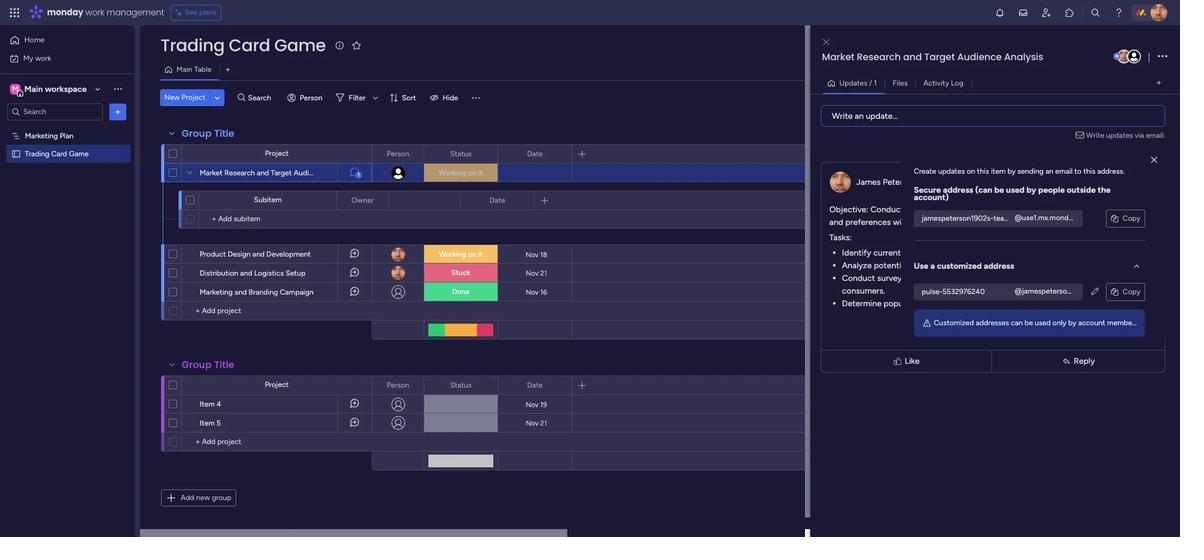 Task type: locate. For each thing, give the bounding box(es) containing it.
2 copy button from the top
[[1107, 283, 1145, 300]]

2 item from the top
[[200, 419, 215, 428]]

1 vertical spatial work
[[35, 54, 51, 63]]

groups
[[941, 273, 968, 283]]

a up within
[[906, 204, 910, 214]]

title for date
[[214, 127, 234, 140]]

and left styles
[[976, 298, 990, 308]]

and down distribution and logistics setup at left bottom
[[235, 288, 247, 297]]

objective:
[[829, 204, 869, 214]]

and up gather
[[987, 260, 1001, 270]]

gather
[[980, 273, 1004, 283]]

work right my
[[35, 54, 51, 63]]

files button
[[885, 75, 916, 92]]

by
[[1008, 167, 1016, 176], [1027, 185, 1036, 195], [1068, 318, 1077, 327]]

used for by
[[1006, 185, 1025, 195]]

marketing for marketing plan
[[25, 131, 58, 140]]

this up outside
[[1083, 167, 1095, 176]]

game
[[274, 33, 326, 57], [69, 149, 89, 158]]

0 vertical spatial main
[[176, 65, 192, 74]]

21 down the 19
[[540, 419, 547, 427]]

write an update... button
[[821, 105, 1165, 127]]

group
[[182, 127, 212, 140], [182, 358, 212, 371]]

addresses
[[976, 318, 1009, 327]]

options image right johnsmith43233@gmail.com image
[[1158, 49, 1167, 64]]

nov for product design and development
[[526, 251, 538, 259]]

from
[[1068, 273, 1086, 283]]

address.
[[1097, 167, 1125, 176]]

1 nov 21 from the top
[[526, 269, 547, 277]]

1 vertical spatial title
[[214, 358, 234, 371]]

market research and target audience analysis up subitem
[[200, 169, 354, 177]]

close image
[[823, 38, 829, 46]]

2 title from the top
[[214, 358, 234, 371]]

market research and target audience analysis inside field
[[822, 50, 1043, 63]]

research up subitem
[[224, 169, 255, 177]]

used left only
[[1035, 318, 1051, 327]]

write an update...
[[832, 111, 898, 121]]

main
[[176, 65, 192, 74], [24, 84, 43, 94]]

1 vertical spatial marketing
[[200, 288, 233, 297]]

2 copy from the top
[[1123, 287, 1141, 296]]

item left 4
[[200, 400, 215, 409]]

1 vertical spatial 1
[[358, 172, 360, 178]]

main table
[[176, 65, 212, 74]]

address down competitors,
[[984, 261, 1014, 271]]

0 vertical spatial audience
[[957, 50, 1002, 63]]

add view image
[[226, 66, 230, 74], [1157, 79, 1161, 87]]

0 horizontal spatial address
[[943, 185, 973, 195]]

1 nov from the top
[[526, 251, 538, 259]]

1 horizontal spatial card
[[229, 33, 270, 57]]

address
[[943, 185, 973, 195], [984, 261, 1014, 271]]

and right design
[[252, 250, 265, 259]]

1 files o image from the top
[[1111, 215, 1119, 222]]

1 vertical spatial trading
[[25, 149, 49, 158]]

title for person
[[214, 358, 234, 371]]

be right '(can'
[[994, 185, 1004, 195]]

title down angle down image
[[214, 127, 234, 140]]

2 status field from the top
[[448, 380, 474, 391]]

development
[[266, 250, 311, 259]]

1 vertical spatial project
[[265, 149, 289, 158]]

list box
[[0, 125, 135, 305]]

1 vertical spatial target
[[271, 169, 292, 177]]

trading card game
[[161, 33, 326, 57], [25, 149, 89, 158]]

2 group from the top
[[182, 358, 212, 371]]

on
[[967, 167, 975, 176], [468, 169, 477, 177], [468, 250, 477, 259]]

working
[[439, 169, 466, 177], [439, 250, 466, 259]]

Group Title field
[[179, 127, 237, 141], [179, 358, 237, 372]]

0 horizontal spatial 1
[[358, 172, 360, 178]]

an
[[855, 111, 864, 121], [1046, 167, 1053, 176]]

to down segments
[[970, 273, 978, 283]]

nov down nov 19
[[526, 419, 539, 427]]

Status field
[[448, 148, 474, 160], [448, 380, 474, 391]]

trading right public board icon
[[25, 149, 49, 158]]

0 vertical spatial person field
[[384, 148, 412, 160]]

nov down nov 18 on the top of page
[[526, 269, 539, 277]]

0 vertical spatial address
[[943, 185, 973, 195]]

hide button
[[426, 89, 464, 106]]

1 working from the top
[[439, 169, 466, 177]]

be inside secure address (can be used by people outside the account)
[[994, 185, 1004, 195]]

main for main workspace
[[24, 84, 43, 94]]

the right within
[[918, 217, 931, 227]]

pulse-
[[922, 287, 943, 296]]

audience
[[957, 50, 1002, 63], [294, 169, 325, 177]]

trading up main table
[[161, 33, 225, 57]]

and
[[903, 50, 922, 63], [257, 169, 269, 177], [829, 217, 843, 227], [1025, 247, 1039, 258], [252, 250, 265, 259], [987, 260, 1001, 270], [240, 269, 252, 278], [235, 288, 247, 297], [976, 298, 990, 308]]

feedback
[[1031, 273, 1066, 283]]

2 horizontal spatial by
[[1068, 318, 1077, 327]]

0 horizontal spatial the
[[918, 217, 931, 227]]

group
[[212, 493, 231, 502]]

1 vertical spatial analysis
[[327, 169, 354, 177]]

person inside popup button
[[300, 93, 322, 102]]

group title for person
[[182, 127, 234, 140]]

0 vertical spatial files o image
[[1111, 215, 1119, 222]]

item for item 5
[[200, 419, 215, 428]]

updates left via
[[1106, 131, 1133, 140]]

by inside secure address (can be used by people outside the account)
[[1027, 185, 1036, 195]]

group title field up item 4
[[179, 358, 237, 372]]

reply button
[[994, 353, 1163, 370]]

Search in workspace field
[[22, 106, 88, 118]]

nov left the 19
[[526, 401, 539, 409]]

project for person
[[265, 149, 289, 158]]

trading down @jamespeterson1902s- in the right bottom of the page
[[1040, 298, 1067, 308]]

main left table
[[176, 65, 192, 74]]

card
[[962, 217, 979, 227], [1069, 298, 1086, 308]]

team.us.monday.com
[[1094, 287, 1164, 296]]

potential up v2 edit line image
[[1088, 273, 1122, 283]]

my work button
[[6, 50, 114, 67]]

1 vertical spatial main
[[24, 84, 43, 94]]

trading
[[161, 33, 225, 57], [25, 149, 49, 158]]

group title for date
[[182, 358, 234, 371]]

be right can
[[1025, 318, 1033, 327]]

this left "item"
[[977, 167, 989, 176]]

1 vertical spatial copy
[[1123, 287, 1141, 296]]

search everything image
[[1090, 7, 1101, 18]]

0 vertical spatial group
[[182, 127, 212, 140]]

1 vertical spatial group title field
[[179, 358, 237, 372]]

0 horizontal spatial write
[[832, 111, 853, 121]]

main right workspace icon
[[24, 84, 43, 94]]

current
[[873, 247, 901, 258]]

used
[[1006, 185, 1025, 195], [1035, 318, 1051, 327]]

0 vertical spatial 21
[[540, 269, 547, 277]]

by for used
[[1027, 185, 1036, 195]]

conduct up within
[[871, 204, 904, 214]]

sort
[[402, 93, 416, 102]]

2m
[[1118, 174, 1129, 183]]

2 working from the top
[[439, 250, 466, 259]]

1 horizontal spatial 1
[[874, 78, 877, 87]]

1 horizontal spatial target
[[924, 50, 955, 63]]

email
[[1055, 167, 1073, 176]]

the down 2m link
[[1098, 185, 1111, 195]]

work right monday
[[85, 6, 104, 18]]

potential up surveys
[[874, 260, 908, 270]]

main inside workspace selection element
[[24, 84, 43, 94]]

2 person field from the top
[[384, 380, 412, 391]]

add view image up 'email:'
[[1157, 79, 1161, 87]]

0 vertical spatial the
[[1098, 185, 1111, 195]]

an inside "button"
[[855, 111, 864, 121]]

work inside button
[[35, 54, 51, 63]]

1 person field from the top
[[384, 148, 412, 160]]

james peterson image
[[1117, 50, 1131, 63]]

0 vertical spatial write
[[832, 111, 853, 121]]

used inside secure address (can be used by people outside the account)
[[1006, 185, 1025, 195]]

item left 5
[[200, 419, 215, 428]]

copy down 2m
[[1123, 214, 1141, 223]]

home
[[24, 35, 44, 44]]

1 horizontal spatial market
[[972, 204, 998, 214]]

nov 16
[[526, 288, 547, 296]]

1 vertical spatial card
[[51, 149, 67, 158]]

0 vertical spatial person
[[300, 93, 322, 102]]

industry.
[[981, 217, 1013, 227]]

1 vertical spatial copy button
[[1107, 283, 1145, 300]]

key
[[960, 247, 973, 258]]

game left show board description image
[[274, 33, 326, 57]]

monday
[[47, 6, 83, 18]]

0 vertical spatial options image
[[1158, 49, 1167, 64]]

group title down angle down image
[[182, 127, 234, 140]]

files o image
[[1111, 215, 1119, 222], [1111, 288, 1119, 296]]

1 vertical spatial add view image
[[1157, 79, 1161, 87]]

marketing inside list box
[[25, 131, 58, 140]]

group title field for date
[[179, 127, 237, 141]]

1 status from the top
[[450, 149, 472, 158]]

2 vertical spatial the
[[1025, 298, 1038, 308]]

1 title from the top
[[214, 127, 234, 140]]

0 horizontal spatial be
[[994, 185, 1004, 195]]

use a customized address
[[914, 261, 1014, 271]]

and up tasks:
[[829, 217, 843, 227]]

1 horizontal spatial the
[[1025, 298, 1038, 308]]

distribution and logistics setup
[[200, 269, 305, 278]]

1 vertical spatial date
[[490, 196, 505, 205]]

market inside market research and target audience analysis field
[[822, 50, 855, 63]]

Person field
[[384, 148, 412, 160], [384, 380, 412, 391]]

0 vertical spatial target
[[924, 50, 955, 63]]

sort button
[[385, 89, 422, 106]]

write inside "button"
[[832, 111, 853, 121]]

target inside field
[[924, 50, 955, 63]]

address left '(can'
[[943, 185, 973, 195]]

1 horizontal spatial marketing
[[200, 288, 233, 297]]

market research and target audience analysis up activity
[[822, 50, 1043, 63]]

my
[[23, 54, 33, 63]]

an left email
[[1046, 167, 1053, 176]]

johnsmith43233@gmail.com image
[[1127, 50, 1141, 63]]

date
[[527, 149, 543, 158], [490, 196, 505, 205], [527, 381, 543, 390]]

plans
[[199, 8, 217, 17]]

and up preferences.
[[1025, 247, 1039, 258]]

envelope o image
[[1076, 130, 1086, 141]]

card down the @jamespeterson1902s-team.us.monday.com
[[1069, 298, 1086, 308]]

account)
[[914, 192, 949, 202]]

0 horizontal spatial updates
[[938, 167, 965, 176]]

group up item 4
[[182, 358, 212, 371]]

1 vertical spatial group
[[182, 358, 212, 371]]

a
[[906, 204, 910, 214], [930, 261, 935, 271]]

add view image right table
[[226, 66, 230, 74]]

0 horizontal spatial marketing
[[25, 131, 58, 140]]

1 item from the top
[[200, 400, 215, 409]]

workspace image
[[10, 83, 21, 95]]

1 right /
[[874, 78, 877, 87]]

1 horizontal spatial card
[[1069, 298, 1086, 308]]

Owner field
[[349, 195, 376, 206]]

1 vertical spatial by
[[1027, 185, 1036, 195]]

0 vertical spatial conduct
[[871, 204, 904, 214]]

trading down 'comprehensive'
[[933, 217, 960, 227]]

identify
[[1042, 204, 1071, 214]]

0 vertical spatial item
[[200, 400, 215, 409]]

sending
[[1018, 167, 1044, 176]]

be
[[994, 185, 1004, 195], [1025, 318, 1033, 327]]

hide
[[443, 93, 458, 102]]

copy button down 2m
[[1107, 210, 1145, 227]]

0 vertical spatial working
[[439, 169, 466, 177]]

options image
[[1158, 49, 1167, 64], [113, 106, 123, 117]]

market up use
[[903, 247, 929, 258]]

analyze
[[842, 260, 872, 270]]

nov 21
[[526, 269, 547, 277], [526, 419, 547, 427]]

3 nov from the top
[[526, 288, 539, 296]]

1 horizontal spatial market
[[822, 50, 855, 63]]

2 vertical spatial project
[[265, 380, 289, 389]]

new
[[164, 93, 180, 102]]

Search field
[[245, 90, 277, 105]]

updates
[[1106, 131, 1133, 140], [938, 167, 965, 176]]

write up address.
[[1086, 131, 1104, 140]]

title
[[214, 127, 234, 140], [214, 358, 234, 371]]

card inside list box
[[51, 149, 67, 158]]

potential
[[874, 260, 908, 270], [1088, 273, 1122, 283]]

game down plan
[[69, 149, 89, 158]]

5 nov from the top
[[526, 419, 539, 427]]

0 vertical spatial an
[[855, 111, 864, 121]]

item for item 4
[[200, 400, 215, 409]]

to right email
[[1075, 167, 1082, 176]]

1 horizontal spatial to
[[1032, 204, 1040, 214]]

title up 4
[[214, 358, 234, 371]]

market up preferences.
[[1041, 247, 1067, 258]]

status field for person
[[448, 380, 474, 391]]

0 horizontal spatial a
[[906, 204, 910, 214]]

2 files o image from the top
[[1111, 288, 1119, 296]]

write updates via email:
[[1086, 131, 1165, 140]]

1 vertical spatial working on it
[[439, 250, 483, 259]]

1 copy button from the top
[[1107, 210, 1145, 227]]

project
[[182, 93, 205, 102], [265, 149, 289, 158], [265, 380, 289, 389]]

1 button
[[338, 163, 372, 182]]

main inside button
[[176, 65, 192, 74]]

analysis down inbox icon
[[1004, 50, 1043, 63]]

1 vertical spatial a
[[930, 261, 935, 271]]

by down the sending at the top right of page
[[1027, 185, 1036, 195]]

research up /
[[857, 50, 901, 63]]

+ Add project text field
[[187, 305, 367, 317], [187, 436, 367, 448]]

subitem
[[254, 195, 282, 204]]

size.
[[1069, 247, 1086, 258]]

date field for owner
[[487, 195, 508, 206]]

2 this from the left
[[1083, 167, 1095, 176]]

copy button for @use1.mx.monday.com
[[1107, 210, 1145, 227]]

within
[[893, 217, 916, 227]]

to left identify
[[1032, 204, 1040, 214]]

0 horizontal spatial by
[[1008, 167, 1016, 176]]

1 vertical spatial research
[[224, 169, 255, 177]]

0 vertical spatial + add project text field
[[187, 305, 367, 317]]

1 group from the top
[[182, 127, 212, 140]]

conduct down analyze
[[842, 273, 875, 283]]

write down updates / 1 button
[[832, 111, 853, 121]]

updates right the create
[[938, 167, 965, 176]]

0 vertical spatial by
[[1008, 167, 1016, 176]]

21 down 18
[[540, 269, 547, 277]]

0 horizontal spatial trading
[[25, 149, 49, 158]]

0 vertical spatial date
[[527, 149, 543, 158]]

group for person
[[182, 127, 212, 140]]

nov left 18
[[526, 251, 538, 259]]

an left 'update...'
[[855, 111, 864, 121]]

game inside list box
[[69, 149, 89, 158]]

1 vertical spatial 21
[[540, 419, 547, 427]]

0 horizontal spatial an
[[855, 111, 864, 121]]

be for can
[[1025, 318, 1033, 327]]

options image down workspace options icon
[[113, 106, 123, 117]]

notifications image
[[995, 7, 1005, 18]]

new project button
[[160, 89, 210, 106]]

0 vertical spatial nov 21
[[526, 269, 547, 277]]

0 vertical spatial title
[[214, 127, 234, 140]]

2 status from the top
[[450, 381, 472, 390]]

marketing left plan
[[25, 131, 58, 140]]

and up the files
[[903, 50, 922, 63]]

card left industry.
[[962, 217, 979, 227]]

1 copy from the top
[[1123, 214, 1141, 223]]

by right only
[[1068, 318, 1077, 327]]

trading card game down marketing plan
[[25, 149, 89, 158]]

by for item
[[1008, 167, 1016, 176]]

1 horizontal spatial updates
[[1106, 131, 1133, 140]]

work for monday
[[85, 6, 104, 18]]

Date field
[[524, 148, 545, 160], [487, 195, 508, 206], [524, 380, 545, 391]]

nov 21 down nov 19
[[526, 419, 547, 427]]

audience up log
[[957, 50, 1002, 63]]

1 status field from the top
[[448, 148, 474, 160]]

address inside secure address (can be used by people outside the account)
[[943, 185, 973, 195]]

0 vertical spatial group title
[[182, 127, 234, 140]]

marketing down distribution
[[200, 288, 233, 297]]

trading card game up table
[[161, 33, 326, 57]]

1 group title field from the top
[[179, 127, 237, 141]]

target up activity
[[924, 50, 955, 63]]

audience left 1 button
[[294, 169, 325, 177]]

main table button
[[160, 61, 219, 78]]

status for date
[[450, 381, 472, 390]]

the inside secure address (can be used by people outside the account)
[[1098, 185, 1111, 195]]

files
[[893, 78, 908, 87]]

target up subitem
[[271, 169, 292, 177]]

2 group title from the top
[[182, 358, 234, 371]]

help image
[[1114, 7, 1124, 18]]

0 vertical spatial trading
[[161, 33, 225, 57]]

person
[[300, 93, 322, 102], [387, 149, 409, 158], [387, 381, 409, 390]]

1 horizontal spatial by
[[1027, 185, 1036, 195]]

market up industry.
[[972, 204, 998, 214]]

copy up members
[[1123, 287, 1141, 296]]

0 horizontal spatial card
[[51, 149, 67, 158]]

james peterson
[[856, 177, 916, 187]]

files o image for @jamespeterson1902s-team.us.monday.com
[[1111, 288, 1119, 296]]

2 group title field from the top
[[179, 358, 237, 372]]

comprehensive
[[912, 204, 970, 214]]

used down create updates on this item by sending an email to this address.
[[1006, 185, 1025, 195]]

the right in
[[1025, 298, 1038, 308]]

a right use
[[930, 261, 935, 271]]

0 vertical spatial work
[[85, 6, 104, 18]]

1 up owner
[[358, 172, 360, 178]]

main for main table
[[176, 65, 192, 74]]

1 vertical spatial date field
[[487, 195, 508, 206]]

surveys
[[877, 273, 906, 283]]

analysis up owner
[[327, 169, 354, 177]]

james peterson image
[[1151, 4, 1167, 21]]

0 horizontal spatial options image
[[113, 106, 123, 117]]

group title up item 4
[[182, 358, 234, 371]]

1 it from the top
[[478, 169, 483, 177]]

nov left 16
[[526, 288, 539, 296]]

files o image for @use1.mx.monday.com
[[1111, 215, 1119, 222]]

nov 21 down nov 18 on the top of page
[[526, 269, 547, 277]]

1 group title from the top
[[182, 127, 234, 140]]

nov for marketing and branding campaign
[[526, 288, 539, 296]]

only
[[1053, 318, 1067, 327]]

group for date
[[182, 358, 212, 371]]

group down new project button at top left
[[182, 127, 212, 140]]

group title field down angle down image
[[179, 127, 237, 141]]

0 vertical spatial research
[[857, 50, 901, 63]]

option
[[0, 126, 135, 128]]

1 vertical spatial + add project text field
[[187, 436, 367, 448]]

0 horizontal spatial work
[[35, 54, 51, 63]]

tasks:
[[829, 232, 852, 242]]

1 horizontal spatial an
[[1046, 167, 1053, 176]]

updates for write
[[1106, 131, 1133, 140]]

list box containing marketing plan
[[0, 125, 135, 305]]

1 vertical spatial trading card game
[[25, 149, 89, 158]]

files o image down demographics
[[1111, 215, 1119, 222]]

people
[[1038, 185, 1065, 195]]

1 horizontal spatial used
[[1035, 318, 1051, 327]]

1 vertical spatial trading
[[1040, 298, 1067, 308]]

0 horizontal spatial trading card game
[[25, 149, 89, 158]]

1 horizontal spatial this
[[1083, 167, 1095, 176]]

trading card game inside list box
[[25, 149, 89, 158]]

1 vertical spatial status
[[450, 381, 472, 390]]

marketing for marketing and branding campaign
[[200, 288, 233, 297]]

by right "item"
[[1008, 167, 1016, 176]]

setup
[[286, 269, 305, 278]]

copy for @jamespeterson1902s-team.us.monday.com
[[1123, 287, 1141, 296]]

files o image up market.
[[1111, 288, 1119, 296]]

the
[[1098, 185, 1111, 195], [918, 217, 931, 227], [1025, 298, 1038, 308]]

0 vertical spatial be
[[994, 185, 1004, 195]]

copy button right v2 edit line image
[[1107, 283, 1145, 300]]

like
[[905, 356, 920, 366]]



Task type: describe. For each thing, give the bounding box(es) containing it.
styles
[[992, 298, 1014, 308]]

email:
[[1146, 131, 1165, 140]]

filter
[[349, 93, 366, 102]]

1 vertical spatial market research and target audience analysis
[[200, 169, 354, 177]]

themes,
[[914, 298, 945, 308]]

target
[[1073, 204, 1096, 214]]

competitors,
[[975, 247, 1023, 258]]

5
[[217, 419, 221, 428]]

updates for create
[[938, 167, 965, 176]]

/
[[869, 78, 872, 87]]

demographics
[[1099, 204, 1152, 214]]

1 vertical spatial market
[[200, 169, 223, 177]]

person button
[[283, 89, 329, 106]]

0 horizontal spatial card
[[962, 217, 979, 227]]

preferences.
[[1023, 260, 1070, 270]]

show board description image
[[333, 40, 346, 51]]

used for only
[[1035, 318, 1051, 327]]

filter button
[[332, 89, 382, 106]]

0 horizontal spatial research
[[224, 169, 255, 177]]

2 21 from the top
[[540, 419, 547, 427]]

apps image
[[1064, 7, 1075, 18]]

1 horizontal spatial trading
[[1040, 298, 1067, 308]]

0 horizontal spatial add view image
[[226, 66, 230, 74]]

popular
[[884, 298, 912, 308]]

arrow down image
[[369, 91, 382, 104]]

activity
[[924, 78, 949, 87]]

product
[[200, 250, 226, 259]]

be for (can
[[994, 185, 1004, 195]]

1 vertical spatial person
[[387, 149, 409, 158]]

plan
[[60, 131, 74, 140]]

0 vertical spatial game
[[274, 33, 326, 57]]

date for status
[[527, 149, 543, 158]]

angle down image
[[215, 94, 220, 102]]

a inside objective: conduct a comprehensive market analysis to identify target demographics and preferences within the trading card industry. tasks: identify current market trends, key competitors, and market size. analyze potential customer segments and their preferences. conduct surveys or focus groups to gather direct feedback from potential consumers. determine popular themes, genres, and styles in the trading card market.
[[906, 204, 910, 214]]

18
[[540, 251, 547, 259]]

2 it from the top
[[478, 250, 483, 259]]

0 horizontal spatial market
[[903, 247, 929, 258]]

1 vertical spatial options image
[[113, 106, 123, 117]]

2 vertical spatial to
[[970, 273, 978, 283]]

status field for date
[[448, 148, 474, 160]]

copy for @use1.mx.monday.com
[[1123, 214, 1141, 223]]

write for write an update...
[[832, 111, 853, 121]]

1 21 from the top
[[540, 269, 547, 277]]

copy button for @jamespeterson1902s-team.us.monday.com
[[1107, 283, 1145, 300]]

status for person
[[450, 149, 472, 158]]

@use1.mx.monday.com
[[1015, 213, 1092, 222]]

Market Research and Target Audience Analysis field
[[819, 50, 1111, 64]]

and inside field
[[903, 50, 922, 63]]

group title field for person
[[179, 358, 237, 372]]

(can
[[975, 185, 992, 195]]

add new group button
[[161, 490, 236, 507]]

1 horizontal spatial trading
[[161, 33, 225, 57]]

marketing and branding campaign
[[200, 288, 314, 297]]

inbox image
[[1018, 7, 1029, 18]]

2 vertical spatial date
[[527, 381, 543, 390]]

create updates on this item by sending an email to this address.
[[914, 167, 1125, 176]]

v2 search image
[[238, 92, 245, 104]]

menu image
[[471, 92, 481, 103]]

see
[[185, 8, 197, 17]]

1 vertical spatial the
[[918, 217, 931, 227]]

in
[[1017, 298, 1023, 308]]

1 vertical spatial conduct
[[842, 273, 875, 283]]

item 4
[[200, 400, 221, 409]]

select product image
[[10, 7, 20, 18]]

analysis
[[1001, 204, 1030, 214]]

and down design
[[240, 269, 252, 278]]

market.
[[1088, 298, 1116, 308]]

date for owner
[[490, 196, 505, 205]]

dapulse addbtn image
[[1114, 53, 1120, 60]]

0 horizontal spatial trading
[[933, 217, 960, 227]]

2 vertical spatial person
[[387, 381, 409, 390]]

public board image
[[11, 149, 21, 159]]

project inside button
[[182, 93, 205, 102]]

m
[[12, 84, 18, 93]]

audience inside market research and target audience analysis field
[[957, 50, 1002, 63]]

new
[[196, 493, 210, 502]]

activity log button
[[916, 75, 971, 92]]

via
[[1135, 131, 1144, 140]]

jamespeterson1902s-
[[922, 214, 994, 223]]

secure address (can be used by people outside the account)
[[914, 185, 1111, 202]]

16
[[540, 288, 547, 296]]

dapulse x slim image
[[1151, 157, 1157, 164]]

date field for status
[[524, 148, 545, 160]]

analysis inside field
[[1004, 50, 1043, 63]]

stuck
[[451, 268, 470, 277]]

1 working on it from the top
[[439, 169, 483, 177]]

team_pulse_5532976240_0672e3b06724adf2ca40__519
[[994, 214, 1180, 223]]

done
[[452, 287, 470, 296]]

customized
[[934, 318, 974, 327]]

james peterson link
[[856, 177, 916, 187]]

create
[[914, 167, 936, 176]]

my work
[[23, 54, 51, 63]]

project for date
[[265, 380, 289, 389]]

see plans
[[185, 8, 217, 17]]

log
[[951, 78, 964, 87]]

0 horizontal spatial potential
[[874, 260, 908, 270]]

use
[[914, 261, 928, 271]]

item
[[991, 167, 1006, 176]]

reply
[[1074, 356, 1095, 366]]

focus
[[918, 273, 939, 283]]

1 vertical spatial an
[[1046, 167, 1053, 176]]

1 + add project text field from the top
[[187, 305, 367, 317]]

0 horizontal spatial target
[[271, 169, 292, 177]]

research inside field
[[857, 50, 901, 63]]

product design and development
[[200, 250, 311, 259]]

1 horizontal spatial potential
[[1088, 273, 1122, 283]]

preferences
[[845, 217, 891, 227]]

Trading Card Game field
[[158, 33, 328, 57]]

james
[[856, 177, 881, 187]]

genres,
[[947, 298, 974, 308]]

workspace options image
[[113, 84, 123, 94]]

1 vertical spatial card
[[1069, 298, 1086, 308]]

2 vertical spatial date field
[[524, 380, 545, 391]]

nov for item 5
[[526, 419, 539, 427]]

can
[[1011, 318, 1023, 327]]

add
[[181, 493, 194, 502]]

account
[[1078, 318, 1105, 327]]

peterson
[[883, 177, 916, 187]]

identify
[[842, 247, 871, 258]]

1 this from the left
[[977, 167, 989, 176]]

nov 19
[[526, 401, 547, 409]]

customized
[[937, 261, 982, 271]]

2 vertical spatial by
[[1068, 318, 1077, 327]]

+ Add subitem text field
[[204, 213, 314, 226]]

2 horizontal spatial market
[[1041, 247, 1067, 258]]

and up subitem
[[257, 169, 269, 177]]

owner
[[352, 196, 374, 205]]

write for write updates via email:
[[1086, 131, 1104, 140]]

0 vertical spatial 1
[[874, 78, 877, 87]]

2 nov 21 from the top
[[526, 419, 547, 427]]

invite members image
[[1041, 7, 1052, 18]]

1 vertical spatial audience
[[294, 169, 325, 177]]

2 nov from the top
[[526, 269, 539, 277]]

2 + add project text field from the top
[[187, 436, 367, 448]]

work for my
[[35, 54, 51, 63]]

1 horizontal spatial trading card game
[[161, 33, 326, 57]]

1 horizontal spatial add view image
[[1157, 79, 1161, 87]]

4 nov from the top
[[526, 401, 539, 409]]

1 horizontal spatial options image
[[1158, 49, 1167, 64]]

5532976240
[[943, 287, 985, 296]]

updates
[[839, 78, 867, 87]]

2 working on it from the top
[[439, 250, 483, 259]]

update...
[[866, 111, 898, 121]]

consumers.
[[842, 286, 885, 296]]

new project
[[164, 93, 205, 102]]

add to favorites image
[[351, 40, 362, 50]]

pulse-5532976240
[[922, 287, 985, 296]]

1 vertical spatial address
[[984, 261, 1014, 271]]

direct
[[1007, 273, 1029, 283]]

0 vertical spatial card
[[229, 33, 270, 57]]

outside
[[1067, 185, 1096, 195]]

2 horizontal spatial to
[[1075, 167, 1082, 176]]

v2 edit line image
[[1091, 287, 1099, 297]]

item 5
[[200, 419, 221, 428]]

determine
[[842, 298, 882, 308]]

customized addresses can be used only by account members
[[934, 318, 1138, 327]]

segments
[[948, 260, 985, 270]]

logistics
[[254, 269, 284, 278]]

workspace selection element
[[10, 83, 88, 96]]

distribution
[[200, 269, 238, 278]]

monday work management
[[47, 6, 164, 18]]

updates / 1 button
[[823, 75, 885, 92]]

add new group
[[181, 493, 231, 502]]

objective: conduct a comprehensive market analysis to identify target demographics and preferences within the trading card industry. tasks: identify current market trends, key competitors, and market size. analyze potential customer segments and their preferences. conduct surveys or focus groups to gather direct feedback from potential consumers. determine popular themes, genres, and styles in the trading card market.
[[829, 204, 1152, 308]]

trading inside list box
[[25, 149, 49, 158]]



Task type: vqa. For each thing, say whether or not it's contained in the screenshot.
the leftmost 0
no



